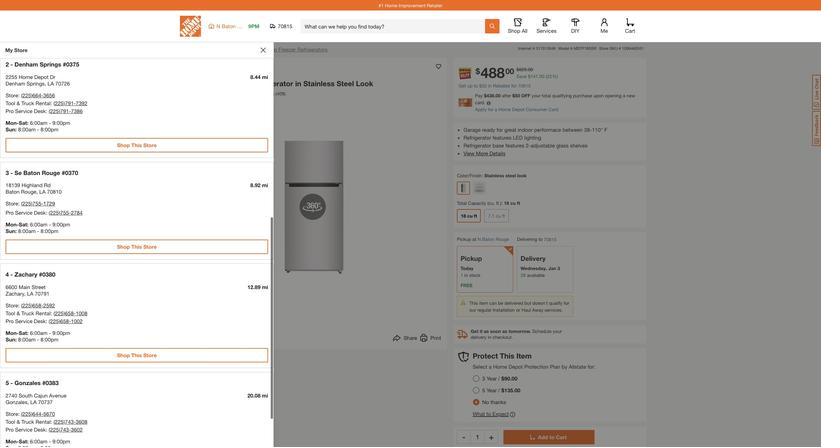 Task type: locate. For each thing, give the bounding box(es) containing it.
steel
[[506, 173, 516, 179]]

2 9:00pm from the top
[[52, 222, 70, 228]]

9:00pm down (225)743-3602 link
[[52, 439, 70, 445]]

year for 3
[[487, 376, 497, 382]]

, up 3656
[[45, 80, 46, 86]]

shop this store
[[117, 142, 157, 148], [117, 244, 157, 250], [117, 352, 157, 359]]

option group
[[471, 373, 526, 408]]

2 vertical spatial /
[[499, 387, 500, 394]]

info image
[[487, 101, 491, 105]]

00
[[506, 67, 515, 76], [528, 67, 534, 72], [540, 74, 545, 79]]

0 vertical spatial springs
[[40, 61, 61, 68]]

gonzales down 2740
[[6, 399, 27, 405]]

1 vertical spatial 8:00am
[[18, 228, 36, 234]]

& inside store : (225)664-3656 tool & truck rental : (225)791-7392 pro service desk : (225)791-7386
[[17, 100, 20, 106]]

pro inside store : (225)644-5670 tool & truck rental : (225)743-3608 pro service desk : (225)743-3602
[[6, 427, 14, 433]]

5670
[[43, 411, 55, 417]]

9:00pm down (225)658-1002 link
[[52, 330, 70, 336]]

1 horizontal spatial 70815
[[518, 83, 531, 89]]

2 vertical spatial rental
[[36, 419, 51, 425]]

2 truck from the top
[[21, 310, 34, 317]]

1 vertical spatial .
[[539, 74, 540, 79]]

1 vertical spatial denham
[[6, 80, 25, 86]]

(225)658-
[[21, 302, 43, 309], [54, 310, 76, 317], [49, 318, 71, 324]]

1 horizontal spatial top
[[269, 46, 277, 52]]

70815 link
[[544, 236, 557, 243]]

1 sat: from the top
[[19, 120, 29, 126]]

a
[[623, 93, 626, 99], [495, 107, 498, 112], [489, 364, 492, 370]]

3 sun: from the top
[[6, 337, 17, 343]]

, inside 6600 main street zachary , la 70791
[[24, 291, 26, 297]]

for right "qualify"
[[564, 301, 570, 306]]

your inside schedule your delivery in checkout.
[[553, 329, 562, 334]]

1 vertical spatial cart
[[556, 434, 567, 441]]

2 service from the top
[[15, 210, 33, 216]]

protect this item select a home depot protection plan by allstate for:
[[473, 352, 596, 370]]

desk inside store : (225)664-3656 tool & truck rental : (225)791-7392 pro service desk : (225)791-7386
[[34, 108, 46, 114]]

service inside store : (225)664-3656 tool & truck rental : (225)791-7392 pro service desk : (225)791-7386
[[15, 108, 33, 114]]

1 mon- from the top
[[6, 120, 19, 126]]

available
[[527, 273, 545, 278]]

1 mi from the top
[[262, 74, 268, 80]]

rouge up rd
[[42, 169, 60, 176]]

1 vertical spatial /
[[499, 376, 500, 382]]

baton up highland
[[23, 169, 40, 176]]

(225)658- down 70791
[[21, 302, 43, 309]]

0 vertical spatial (225)755-
[[21, 201, 43, 207]]

1 vertical spatial get
[[471, 329, 479, 334]]

2 vertical spatial truck
[[21, 419, 34, 425]]

shop this store for 0375
[[117, 142, 157, 148]]

2 horizontal spatial 3
[[558, 266, 561, 271]]

la
[[48, 80, 54, 86], [39, 189, 46, 195], [27, 291, 33, 297], [30, 399, 37, 405]]

truck inside store : (225)644-5670 tool & truck rental : (225)743-3608 pro service desk : (225)743-3602
[[21, 419, 34, 425]]

4 mi from the top
[[262, 393, 268, 399]]

n right at
[[478, 237, 481, 242]]

(225)791-7386 link
[[49, 108, 83, 114]]

0 vertical spatial depot
[[34, 74, 49, 80]]

tool for 5
[[6, 419, 15, 425]]

6:00am down store : (225)644-5670 tool & truck rental : (225)743-3608 pro service desk : (225)743-3602
[[30, 439, 47, 445]]

2 vertical spatial 3
[[483, 376, 486, 382]]

1 truck from the top
[[21, 100, 34, 106]]

3 inside delivery wednesday, jan 3 39 available
[[558, 266, 561, 271]]

baton right at
[[483, 237, 495, 242]]

springs
[[40, 61, 61, 68], [27, 80, 45, 86]]

total
[[457, 201, 467, 206]]

schedule your delivery in checkout.
[[471, 329, 562, 340]]

your right schedule at the bottom
[[553, 329, 562, 334]]

+
[[489, 433, 494, 442]]

your inside your total qualifying purchase upon opening a new card.
[[532, 93, 541, 99]]

get it as soon as tomorrow.
[[471, 329, 532, 334]]

9:00pm for rouge
[[52, 222, 70, 228]]

18
[[178, 79, 186, 88], [504, 201, 510, 206], [461, 213, 466, 219]]

shop this store button for 0375
[[6, 138, 268, 152]]

features down the led
[[506, 143, 525, 149]]

tomorrow.
[[509, 329, 532, 334]]

rouge inside 18139 highland rd baton rouge , la 70810
[[21, 189, 36, 195]]

as up checkout.
[[503, 329, 508, 334]]

8:00am down "store : (225)755-1729 pro service desk : (225)755-2784"
[[18, 228, 36, 234]]

rouge for pickup at n baton rouge
[[496, 237, 510, 242]]

refrigerators
[[232, 46, 262, 52], [298, 46, 328, 52]]

stock
[[470, 273, 481, 278]]

3 pro from the top
[[6, 318, 14, 324]]

70791
[[35, 291, 49, 297]]

improvement
[[399, 2, 426, 8]]

led
[[513, 135, 523, 141]]

rouge up refrigerators link
[[237, 23, 253, 29]]

0 horizontal spatial a
[[489, 364, 492, 370]]

3 mon-sat: 6:00am - 9:00pm sun: 8:00am - 8:00pm from the top
[[6, 330, 70, 343]]

store inside store : (225)658-2592 tool & truck rental : (225)658-1008 pro service desk : (225)658-1002
[[6, 302, 18, 309]]

9pm
[[249, 23, 260, 29]]

1 desk from the top
[[34, 108, 46, 114]]

rental inside store : (225)644-5670 tool & truck rental : (225)743-3608 pro service desk : (225)743-3602
[[36, 419, 51, 425]]

a left new
[[623, 93, 626, 99]]

5 for 5 - gonzales # 0383
[[6, 380, 9, 387]]

3 for 3 - se baton rouge # 0370
[[6, 169, 9, 176]]

this inside protect this item select a home depot protection plan by allstate for:
[[500, 352, 515, 361]]

0 horizontal spatial refrigerators
[[232, 46, 262, 52]]

0 vertical spatial 3
[[6, 169, 9, 176]]

home
[[385, 2, 398, 8], [19, 74, 33, 80], [499, 107, 511, 112], [494, 364, 508, 370]]

mi for 0380
[[262, 284, 268, 290]]

1 horizontal spatial cart
[[626, 28, 636, 34]]

2 year from the top
[[487, 387, 497, 394]]

1 tool from the top
[[6, 100, 15, 106]]

2 mon-sat: 6:00am - 9:00pm sun: 8:00am - 8:00pm from the top
[[6, 222, 70, 234]]

(225)791- up (225)791-7386 link
[[54, 100, 76, 106]]

3 right the jan
[[558, 266, 561, 271]]

desk for denham
[[34, 108, 46, 114]]

4 pro from the top
[[6, 427, 14, 433]]

4 mon- from the top
[[6, 439, 19, 445]]

cart link
[[623, 18, 638, 34]]

2 refrigerators from the left
[[298, 46, 328, 52]]

cu down capacity
[[468, 213, 473, 219]]

top right ft. at left top
[[209, 79, 222, 88]]

year up no thanks
[[487, 387, 497, 394]]

2 8:00am from the top
[[18, 228, 36, 234]]

1 vertical spatial sun:
[[6, 228, 17, 234]]

rental down the (225)644-5670 link
[[36, 419, 51, 425]]

70815 up off
[[518, 83, 531, 89]]

top right drawer close icon
[[269, 46, 277, 52]]

1 horizontal spatial refrigerators
[[298, 46, 328, 52]]

1 vertical spatial your
[[553, 329, 562, 334]]

mi right 8.92 on the top left
[[262, 182, 268, 188]]

9:00pm
[[52, 120, 70, 126], [52, 222, 70, 228], [52, 330, 70, 336], [52, 439, 70, 445]]

baton inside 18139 highland rd baton rouge , la 70810
[[6, 189, 20, 195]]

delivery
[[521, 255, 546, 263]]

zachary up main
[[15, 271, 37, 278]]

refrigerator
[[252, 79, 293, 88], [464, 135, 492, 141], [464, 143, 492, 149]]

to left 70815 link
[[539, 237, 543, 242]]

desk down "(225)664-3656" link
[[34, 108, 46, 114]]

mon-sat: 6:00am - 9:00pm sun: 8:00am - 8:00pm down store : (225)658-2592 tool & truck rental : (225)658-1008 pro service desk : (225)658-1002
[[6, 330, 70, 343]]

freezer up questions
[[224, 79, 250, 88]]

allstate
[[569, 364, 587, 370]]

2 pro from the top
[[6, 210, 14, 216]]

rouge
[[237, 23, 253, 29], [42, 169, 60, 176], [21, 189, 36, 195], [496, 237, 510, 242]]

shop
[[508, 28, 521, 34], [117, 142, 130, 148], [117, 244, 130, 250], [117, 352, 130, 359]]

consumer
[[526, 107, 548, 112]]

2 vertical spatial 18
[[461, 213, 466, 219]]

denham down my store
[[15, 61, 38, 68]]

rental down "(225)664-3656" link
[[36, 100, 51, 106]]

but
[[525, 301, 532, 306]]

& down 2740
[[17, 419, 20, 425]]

share button
[[393, 334, 418, 344]]

service inside store : (225)658-2592 tool & truck rental : (225)658-1008 pro service desk : (225)658-1002
[[15, 318, 33, 324]]

2 rental from the top
[[36, 310, 51, 317]]

rental for denham
[[36, 100, 51, 106]]

1 vertical spatial freezer
[[224, 79, 250, 88]]

to right what
[[487, 411, 491, 417]]

2 mon- from the top
[[6, 222, 19, 228]]

2 as from the left
[[503, 329, 508, 334]]

00 right 629
[[528, 67, 534, 72]]

3 down select
[[483, 376, 486, 382]]

0 vertical spatial shop this store
[[117, 142, 157, 148]]

1 rental from the top
[[36, 100, 51, 106]]

desk inside store : (225)644-5670 tool & truck rental : (225)743-3608 pro service desk : (225)743-3602
[[34, 427, 46, 433]]

0 horizontal spatial cart
[[556, 434, 567, 441]]

store inside "store : (225)755-1729 pro service desk : (225)755-2784"
[[6, 201, 18, 207]]

cu for 7.1 cu ft
[[496, 213, 501, 219]]

2 shop this store button from the top
[[6, 240, 268, 254]]

features
[[493, 135, 512, 141], [506, 143, 525, 149]]

& inside store : (225)658-2592 tool & truck rental : (225)658-1008 pro service desk : (225)658-1002
[[17, 310, 20, 317]]

1 horizontal spatial 3
[[483, 376, 486, 382]]

0 vertical spatial 8:00am
[[18, 126, 36, 132]]

1 sun: from the top
[[6, 126, 17, 132]]

tool inside store : (225)658-2592 tool & truck rental : (225)658-1008 pro service desk : (225)658-1002
[[6, 310, 15, 317]]

service down the (225)755-1729 link
[[15, 210, 33, 216]]

pro inside store : (225)658-2592 tool & truck rental : (225)658-1008 pro service desk : (225)658-1002
[[6, 318, 14, 324]]

1 vertical spatial shop this store
[[117, 244, 157, 250]]

more
[[476, 150, 489, 157]]

1 service from the top
[[15, 108, 33, 114]]

1 horizontal spatial a
[[495, 107, 498, 112]]

truck inside store : (225)658-2592 tool & truck rental : (225)658-1008 pro service desk : (225)658-1002
[[21, 310, 34, 317]]

freezer
[[279, 46, 296, 52], [224, 79, 250, 88]]

1008
[[76, 310, 87, 317]]

as right it
[[484, 329, 489, 334]]

sat: down store : (225)658-2592 tool & truck rental : (225)658-1008 pro service desk : (225)658-1002
[[19, 330, 29, 336]]

3 mi from the top
[[262, 284, 268, 290]]

for:
[[588, 364, 596, 370]]

tool down 2740
[[6, 419, 15, 425]]

qualifying
[[553, 93, 572, 99]]

pro inside store : (225)664-3656 tool & truck rental : (225)791-7392 pro service desk : (225)791-7386
[[6, 108, 14, 114]]

2 sat: from the top
[[19, 222, 29, 228]]

7.1
[[489, 213, 495, 219]]

2 8:00pm from the top
[[41, 228, 58, 234]]

/ left the $90.00
[[499, 376, 500, 382]]

5
[[6, 380, 9, 387], [483, 387, 486, 394]]

& for 4 - zachary # 0380
[[17, 310, 20, 317]]

& down 6600 main street zachary , la 70791
[[17, 310, 20, 317]]

1 8:00am from the top
[[18, 126, 36, 132]]

$ right the 'save'
[[528, 74, 531, 79]]

(225)664-3656 link
[[21, 92, 55, 98]]

0 horizontal spatial stainless
[[304, 79, 335, 88]]

to for delivering to 70815
[[539, 237, 543, 242]]

tool inside store : (225)644-5670 tool & truck rental : (225)743-3608 pro service desk : (225)743-3602
[[6, 419, 15, 425]]

1 shop this store from the top
[[117, 142, 157, 148]]

2255
[[6, 74, 17, 80]]

2 vertical spatial 8:00pm
[[41, 337, 58, 343]]

to inside delivering to 70815
[[539, 237, 543, 242]]

2 sun: from the top
[[6, 228, 17, 234]]

/ right refrigerators link
[[265, 47, 266, 52]]

services
[[537, 28, 557, 34]]

0 horizontal spatial ft
[[474, 213, 477, 219]]

5 up no
[[483, 387, 486, 394]]

mi
[[262, 74, 268, 80], [262, 182, 268, 188], [262, 284, 268, 290], [262, 393, 268, 399]]

mi right 8.44
[[262, 74, 268, 80]]

0 vertical spatial 5
[[6, 380, 9, 387]]

rouge down 7.1 cu ft button at the top right of page
[[496, 237, 510, 242]]

la down cajun
[[30, 399, 37, 405]]

service inside "store : (225)755-1729 pro service desk : (225)755-2784"
[[15, 210, 33, 216]]

1 9:00pm from the top
[[52, 120, 70, 126]]

70815
[[278, 23, 293, 29], [518, 83, 531, 89], [544, 237, 557, 243]]

option group containing 3 year /
[[471, 373, 526, 408]]

checkout.
[[493, 335, 513, 340]]

0 vertical spatial features
[[493, 135, 512, 141]]

, inside 2255 home depot dr denham springs , la 70726
[[45, 80, 46, 86]]

70815 inside button
[[278, 23, 293, 29]]

3 tool from the top
[[6, 419, 15, 425]]

1 horizontal spatial ft
[[503, 213, 505, 219]]

2 - denham springs # 0375
[[6, 61, 79, 68]]

1 vertical spatial 8:00pm
[[41, 228, 58, 234]]

cu right ft.)
[[511, 201, 516, 206]]

mon-sat: 6:00am - 9:00pm sun: 8:00am - 8:00pm down "store : (225)755-1729 pro service desk : (225)755-2784"
[[6, 222, 70, 234]]

base
[[493, 143, 504, 149]]

sun:
[[6, 126, 17, 132], [6, 228, 17, 234], [6, 337, 17, 343]]

1 pro from the top
[[6, 108, 14, 114]]

8:00pm down (225)658-1002 link
[[41, 337, 58, 343]]

this inside this item can be delivered but doesn't qualify for our regular installation or haul away services.
[[470, 301, 478, 306]]

18139
[[6, 182, 20, 188]]

0 horizontal spatial cu
[[468, 213, 473, 219]]

39
[[521, 273, 526, 278]]

home inside 2255 home depot dr denham springs , la 70726
[[19, 74, 33, 80]]

1 6:00am from the top
[[30, 120, 47, 126]]

mon-sat: 6:00am - 9:00pm sun: 8:00am - 8:00pm
[[6, 120, 70, 132], [6, 222, 70, 234], [6, 330, 70, 343]]

truck inside store : (225)664-3656 tool & truck rental : (225)791-7392 pro service desk : (225)791-7386
[[21, 100, 34, 106]]

0 vertical spatial rental
[[36, 100, 51, 106]]

tool inside store : (225)664-3656 tool & truck rental : (225)791-7392 pro service desk : (225)791-7386
[[6, 100, 15, 106]]

what to expect button
[[473, 411, 516, 419]]

3 truck from the top
[[21, 419, 34, 425]]

tool down 6600 at bottom left
[[6, 310, 15, 317]]

shop this store for #
[[117, 244, 157, 250]]

(225)743- up (225)743-3602 link
[[54, 419, 76, 425]]

4 desk from the top
[[34, 427, 46, 433]]

la down rd
[[39, 189, 46, 195]]

1 refrigerators from the left
[[232, 46, 262, 52]]

3
[[6, 169, 9, 176], [558, 266, 561, 271], [483, 376, 486, 382]]

rouge for 3 - se baton rouge # 0370
[[42, 169, 60, 176]]

1 vertical spatial top
[[209, 79, 222, 88]]

1 vertical spatial 18
[[504, 201, 510, 206]]

3 desk from the top
[[34, 318, 46, 324]]

0 vertical spatial 70815
[[278, 23, 293, 29]]

1 horizontal spatial your
[[553, 329, 562, 334]]

rental inside store : (225)658-2592 tool & truck rental : (225)658-1008 pro service desk : (225)658-1002
[[36, 310, 51, 317]]

pickup up today
[[461, 255, 482, 263]]

1 horizontal spatial stainless
[[485, 173, 505, 179]]

(225)658- up (225)658-1002 link
[[54, 310, 76, 317]]

9:00pm down (225)791-7386 link
[[52, 120, 70, 126]]

mi right 12.89 on the left of the page
[[262, 284, 268, 290]]

00 left (
[[540, 74, 545, 79]]

stainless steel look vissani top freezer refrigerators mdtf18ssr 40.2 image
[[179, 214, 208, 243]]

shop this store button
[[6, 138, 268, 152], [6, 240, 268, 254], [6, 348, 268, 363]]

freezer down 70815 button
[[279, 46, 296, 52]]

0 horizontal spatial as
[[484, 329, 489, 334]]

0 vertical spatial pickup
[[457, 237, 471, 242]]

cu
[[511, 201, 516, 206], [468, 213, 473, 219], [496, 213, 501, 219]]

rental for zachary
[[36, 310, 51, 317]]

free
[[461, 283, 473, 288]]

tool
[[6, 100, 15, 106], [6, 310, 15, 317], [6, 419, 15, 425]]

2 vertical spatial shop this store button
[[6, 348, 268, 363]]

print button
[[420, 334, 442, 344]]

4 9:00pm from the top
[[52, 439, 70, 445]]

(225)658- down (225)658-1008 link
[[49, 318, 71, 324]]

service down (225)664- on the top of the page
[[15, 108, 33, 114]]

1 vertical spatial depot
[[513, 107, 525, 112]]

zachary down 6600 at bottom left
[[6, 291, 24, 297]]

(225)755- down 18139 highland rd baton rouge , la 70810
[[21, 201, 43, 207]]

features up base
[[493, 135, 512, 141]]

share
[[404, 335, 418, 341]]

2 mi from the top
[[262, 182, 268, 188]]

2255 home depot dr denham springs , la 70726
[[6, 74, 70, 86]]

apply now image
[[459, 98, 475, 107]]

0 horizontal spatial 3
[[6, 169, 9, 176]]

rental for gonzales
[[36, 419, 51, 425]]

1 vertical spatial n
[[478, 237, 481, 242]]

1 vertical spatial stainless
[[485, 173, 505, 179]]

3 9:00pm from the top
[[52, 330, 70, 336]]

2 horizontal spatial 18
[[504, 201, 510, 206]]

(225)658-2592 link
[[21, 302, 55, 309]]

mon- for denham
[[6, 120, 19, 126]]

0 horizontal spatial 5
[[6, 380, 9, 387]]

1 vertical spatial zachary
[[6, 291, 24, 297]]

2 vertical spatial tool
[[6, 419, 15, 425]]

,
[[45, 80, 46, 86], [36, 189, 38, 195], [24, 291, 26, 297], [27, 399, 29, 405]]

sat: for se
[[19, 222, 29, 228]]

baton left 9pm
[[222, 23, 236, 29]]

317013048
[[536, 46, 556, 51]]

thanks
[[491, 399, 507, 405]]

3 6:00am from the top
[[30, 330, 47, 336]]

2 horizontal spatial 70815
[[544, 237, 557, 243]]

ft right ft.)
[[517, 201, 521, 206]]

2 vertical spatial sun:
[[6, 337, 17, 343]]

1 vertical spatial shop this store button
[[6, 240, 268, 254]]

1 vertical spatial year
[[487, 387, 497, 394]]

00 left the 'save'
[[506, 67, 515, 76]]

3 shop this store from the top
[[117, 352, 157, 359]]

3 left se
[[6, 169, 9, 176]]

1 year from the top
[[487, 376, 497, 382]]

add to cart button
[[504, 430, 595, 445]]

2 vertical spatial depot
[[509, 364, 523, 370]]

2740
[[6, 393, 17, 399]]

1 horizontal spatial 5
[[483, 387, 486, 394]]

0 horizontal spatial 18
[[178, 79, 186, 88]]

get
[[459, 83, 466, 89], [471, 329, 479, 334]]

rental down "(225)658-2592" link
[[36, 310, 51, 317]]

8:00am down store : (225)664-3656 tool & truck rental : (225)791-7392 pro service desk : (225)791-7386
[[18, 126, 36, 132]]

1 mon-sat: 6:00am - 9:00pm sun: 8:00am - 8:00pm from the top
[[6, 120, 70, 132]]

2 6:00am from the top
[[30, 222, 47, 228]]

service down "(225)644-" on the left bottom of page
[[15, 427, 33, 433]]

1 8:00pm from the top
[[41, 126, 58, 132]]

truck down "(225)644-" on the left bottom of page
[[21, 419, 34, 425]]

to right add on the bottom
[[550, 434, 555, 441]]

5 for 5 year / $135.00
[[483, 387, 486, 394]]

& down 2255
[[17, 100, 20, 106]]

3 rental from the top
[[36, 419, 51, 425]]

2 desk from the top
[[34, 210, 46, 216]]

1 vertical spatial 3
[[558, 266, 561, 271]]

desk inside store : (225)658-2592 tool & truck rental : (225)658-1008 pro service desk : (225)658-1002
[[34, 318, 46, 324]]

0 horizontal spatial get
[[459, 83, 466, 89]]

2 horizontal spatial ft
[[517, 201, 521, 206]]

get for get it as soon as tomorrow.
[[471, 329, 479, 334]]

sat: down (225)664- on the top of the page
[[19, 120, 29, 126]]

& inside store : (225)644-5670 tool & truck rental : (225)743-3608 pro service desk : (225)743-3602
[[17, 419, 20, 425]]

0 horizontal spatial 70815
[[278, 23, 293, 29]]

rouge down highland
[[21, 189, 36, 195]]

1 shop this store button from the top
[[6, 138, 268, 152]]

2 vertical spatial a
[[489, 364, 492, 370]]

regular
[[478, 307, 492, 313]]

details
[[490, 150, 506, 157]]

springs up "(225)664-3656" link
[[27, 80, 45, 86]]

6:00am for #
[[30, 330, 47, 336]]

None field
[[471, 430, 485, 444]]

3 service from the top
[[15, 318, 33, 324]]

3 mon- from the top
[[6, 330, 19, 336]]

0 vertical spatial 8:00pm
[[41, 126, 58, 132]]

1 horizontal spatial n
[[478, 237, 481, 242]]

$ right after
[[513, 93, 515, 99]]

store : (225)755-1729 pro service desk : (225)755-2784
[[6, 201, 83, 216]]

diy
[[572, 28, 580, 34]]

3 sat: from the top
[[19, 330, 29, 336]]

ft right the 7.1
[[503, 213, 505, 219]]

card
[[549, 107, 559, 112]]

0 horizontal spatial n
[[217, 23, 220, 29]]

ft.)
[[497, 201, 502, 206]]

2 tool from the top
[[6, 310, 15, 317]]

4 service from the top
[[15, 427, 33, 433]]

0 vertical spatial year
[[487, 376, 497, 382]]

6:00am down store : (225)658-2592 tool & truck rental : (225)658-1008 pro service desk : (225)658-1002
[[30, 330, 47, 336]]

la down dr
[[48, 80, 54, 86]]

jan
[[549, 266, 557, 271]]

.
[[527, 67, 528, 72], [539, 74, 540, 79]]

0 vertical spatial n
[[217, 23, 220, 29]]

1 vertical spatial springs
[[27, 80, 45, 86]]

9:00pm for 0380
[[52, 330, 70, 336]]

18 for 18 cu. ft. top freezer refrigerator in stainless steel look
[[178, 79, 186, 88]]

soon
[[491, 329, 501, 334]]

$
[[476, 67, 480, 76], [517, 67, 519, 72], [528, 74, 531, 79], [484, 93, 487, 99], [513, 93, 515, 99]]

la inside 2255 home depot dr denham springs , la 70726
[[48, 80, 54, 86]]

2 vertical spatial 8:00am
[[18, 337, 36, 343]]

0 vertical spatial shop this store button
[[6, 138, 268, 152]]

2 vertical spatial shop this store
[[117, 352, 157, 359]]

rental inside store : (225)664-3656 tool & truck rental : (225)791-7392 pro service desk : (225)791-7386
[[36, 100, 51, 106]]

3 shop this store button from the top
[[6, 348, 268, 363]]

8:00pm down (225)791-7386 link
[[41, 126, 58, 132]]

2 vertical spatial 70815
[[544, 237, 557, 243]]

a inside protect this item select a home depot protection plan by allstate for:
[[489, 364, 492, 370]]

, down main
[[24, 291, 26, 297]]

cart inside button
[[556, 434, 567, 441]]

in inside 'pickup today 1 in stock'
[[465, 273, 468, 278]]

mon- for se
[[6, 222, 19, 228]]

1 horizontal spatial freezer
[[279, 46, 296, 52]]

cart right add on the bottom
[[556, 434, 567, 441]]

0 vertical spatial cart
[[626, 28, 636, 34]]

70815 right delivering
[[544, 237, 557, 243]]

0 vertical spatial truck
[[21, 100, 34, 106]]

2 shop this store from the top
[[117, 244, 157, 250]]

0 horizontal spatial your
[[532, 93, 541, 99]]

denham down 2255
[[6, 80, 25, 86]]

questions
[[231, 91, 252, 96]]

1 vertical spatial mon-sat: 6:00am - 9:00pm sun: 8:00am - 8:00pm
[[6, 222, 70, 234]]

your left total
[[532, 93, 541, 99]]

3 for 3 year / $90.00
[[483, 376, 486, 382]]

$ left the 488
[[476, 67, 480, 76]]

/ for 3 year /
[[499, 376, 500, 382]]

18 inside button
[[461, 213, 466, 219]]

gonzales inside 2740 south cajun avenue gonzales , la 70737
[[6, 399, 27, 405]]

refrigerator up answers
[[252, 79, 293, 88]]

desk up mon-sat: 6:00am - 9:00pm
[[34, 427, 46, 433]]

depot inside protect this item select a home depot protection plan by allstate for:
[[509, 364, 523, 370]]

(225)743- down '(225)743-3608' link
[[49, 427, 71, 433]]

refrigerator up more
[[464, 143, 492, 149]]

317013048_s01 image
[[214, 109, 411, 305]]

sat: down the (225)755-1729 link
[[19, 222, 29, 228]]

cu right the 7.1
[[496, 213, 501, 219]]

cart up 1006460551
[[626, 28, 636, 34]]

cu for 18 cu ft
[[468, 213, 473, 219]]

5 - gonzales # 0383
[[6, 380, 59, 387]]

between
[[563, 127, 583, 133]]

0 vertical spatial /
[[265, 47, 266, 52]]

view
[[464, 150, 475, 157]]

, down south
[[27, 399, 29, 405]]

2784
[[71, 210, 83, 216]]

home right the #1
[[385, 2, 398, 8]]

store
[[600, 46, 609, 51], [14, 47, 28, 53], [6, 92, 18, 98], [143, 142, 157, 148], [6, 201, 18, 207], [143, 244, 157, 250], [6, 302, 18, 309], [143, 352, 157, 359], [6, 411, 18, 417]]

1 vertical spatial 5
[[483, 387, 486, 394]]

service inside store : (225)644-5670 tool & truck rental : (225)743-3608 pro service desk : (225)743-3602
[[15, 427, 33, 433]]

18 down total
[[461, 213, 466, 219]]



Task type: describe. For each thing, give the bounding box(es) containing it.
shop for 4 - zachary # 0380
[[117, 352, 130, 359]]

1 vertical spatial a
[[495, 107, 498, 112]]

view more details link
[[464, 150, 506, 157]]

to right up
[[474, 83, 478, 89]]

mon-sat: 6:00am - 9:00pm sun: 8:00am - 8:00pm for #
[[6, 222, 70, 234]]

8:00am for #
[[18, 228, 36, 234]]

20.08 mi
[[248, 393, 268, 399]]

5 year / $135.00
[[483, 387, 521, 394]]

retailer
[[427, 2, 443, 8]]

our
[[470, 307, 477, 313]]

no
[[483, 399, 489, 405]]

shop for 2 - denham springs # 0375
[[117, 142, 130, 148]]

up
[[468, 83, 473, 89]]

truck for zachary
[[21, 310, 34, 317]]

highland
[[22, 182, 43, 188]]

for inside this item can be delivered but doesn't qualify for our regular installation or haul away services.
[[564, 301, 570, 306]]

0375
[[66, 61, 79, 68]]

your total qualifying purchase upon opening a new card.
[[475, 93, 636, 105]]

(225)658-1002 link
[[49, 318, 83, 324]]

7386
[[71, 108, 83, 114]]

22
[[547, 74, 553, 79]]

1 vertical spatial features
[[506, 143, 525, 149]]

rebates
[[493, 83, 510, 89]]

sat: for zachary
[[19, 330, 29, 336]]

print
[[431, 335, 442, 341]]

1 horizontal spatial 00
[[528, 67, 534, 72]]

0 horizontal spatial (225)755-
[[21, 201, 43, 207]]

1002
[[71, 318, 83, 324]]

2 vertical spatial refrigerator
[[464, 143, 492, 149]]

mi for 0375
[[262, 74, 268, 80]]

away
[[533, 307, 544, 313]]

rouge for 18139 highland rd baton rouge , la 70810
[[21, 189, 36, 195]]

pro inside "store : (225)755-1729 pro service desk : (225)755-2784"
[[6, 210, 14, 216]]

7392
[[76, 100, 87, 106]]

desk inside "store : (225)755-1729 pro service desk : (225)755-2784"
[[34, 210, 46, 216]]

drawer close image
[[261, 48, 266, 53]]

mon-sat: 6:00am - 9:00pm sun: 8:00am - 8:00pm for 0375
[[6, 120, 70, 132]]

pickup for pickup at n baton rouge
[[457, 237, 471, 242]]

to for add to cart
[[550, 434, 555, 441]]

mon- for zachary
[[6, 330, 19, 336]]

0 vertical spatial .
[[527, 67, 528, 72]]

item
[[517, 352, 532, 361]]

18 for 18 cu ft
[[461, 213, 466, 219]]

1729
[[43, 201, 55, 207]]

this for 4 - zachary # 0380
[[131, 352, 142, 359]]

diy button
[[565, 18, 586, 34]]

stainless steel look vissani top freezer refrigerators mdtf18ssr 64.0 image
[[179, 110, 208, 139]]

shop inside "button"
[[508, 28, 521, 34]]

0 vertical spatial (225)791-
[[54, 100, 76, 106]]

0 vertical spatial top
[[269, 46, 277, 52]]

3602
[[71, 427, 83, 433]]

pro for 2
[[6, 108, 14, 114]]

1 vertical spatial (225)743-
[[49, 427, 71, 433]]

4
[[6, 271, 9, 278]]

ft.
[[200, 79, 207, 88]]

& left answers
[[253, 91, 256, 96]]

1 vertical spatial (225)658-
[[54, 310, 76, 317]]

1 vertical spatial refrigerator
[[464, 135, 492, 141]]

baton for 18139 highland rd baton rouge , la 70810
[[6, 189, 20, 195]]

tool for 2
[[6, 100, 15, 106]]

mdtf18ssr
[[574, 46, 597, 51]]

70737
[[38, 399, 53, 405]]

store inside store : (225)644-5670 tool & truck rental : (225)743-3608 pro service desk : (225)743-3602
[[6, 411, 18, 417]]

glass
[[557, 143, 569, 149]]

capacity
[[468, 201, 487, 206]]

7.1 cu ft
[[489, 213, 505, 219]]

the home depot logo image
[[180, 16, 201, 37]]

$ up the 'save'
[[517, 67, 519, 72]]

all
[[522, 28, 528, 34]]

n baton rouge button
[[478, 237, 510, 242]]

services button
[[537, 18, 558, 34]]

baton for pickup at n baton rouge
[[483, 237, 495, 242]]

0 vertical spatial zachary
[[15, 271, 37, 278]]

(225)644-
[[21, 411, 43, 417]]

0 vertical spatial refrigerator
[[252, 79, 293, 88]]

shop this store button for #
[[6, 240, 268, 254]]

white image
[[475, 184, 485, 193]]

0 vertical spatial freezer
[[279, 46, 296, 52]]

get for get up to $50 in  rebates for 70815
[[459, 83, 466, 89]]

pro for 5
[[6, 427, 14, 433]]

my
[[5, 47, 13, 53]]

shop all button
[[508, 18, 529, 34]]

sun: for 4
[[6, 337, 17, 343]]

pro for 4
[[6, 318, 14, 324]]

4 6:00am from the top
[[30, 439, 47, 445]]

50
[[515, 93, 521, 99]]

doesn't
[[533, 301, 548, 306]]

qualify
[[550, 301, 563, 306]]

for inside 'garage ready for great indoor performace between 38-110° f refrigerator features led lighting refrigerator base features 2-adjustable glass shelves view more details'
[[497, 127, 503, 133]]

00 inside $ 488 00
[[506, 67, 515, 76]]

8.92
[[251, 182, 261, 188]]

year for 5
[[487, 387, 497, 394]]

6:00am for springs
[[30, 120, 47, 126]]

service for gonzales
[[15, 427, 33, 433]]

(225)664-
[[21, 92, 43, 98]]

0 vertical spatial stainless
[[304, 79, 335, 88]]

3 year / $90.00
[[483, 376, 518, 382]]

0 vertical spatial (225)743-
[[54, 419, 76, 425]]

1 vertical spatial 70815
[[518, 83, 531, 89]]

0 vertical spatial gonzales
[[15, 380, 41, 387]]

2 vertical spatial (225)658-
[[49, 318, 71, 324]]

rd
[[44, 182, 51, 188]]

- inside 'button'
[[463, 433, 466, 442]]

stainless steel look image
[[459, 184, 469, 193]]

0 horizontal spatial freezer
[[224, 79, 250, 88]]

this for 2 - denham springs # 0375
[[131, 142, 142, 148]]

to for what to expect
[[487, 411, 491, 417]]

2 horizontal spatial cu
[[511, 201, 516, 206]]

0 horizontal spatial top
[[209, 79, 222, 88]]

services.
[[545, 307, 563, 313]]

indoor
[[518, 127, 533, 133]]

wednesday,
[[521, 266, 548, 271]]

service for denham springs
[[15, 108, 33, 114]]

sat: for denham
[[19, 120, 29, 126]]

great
[[505, 127, 517, 133]]

zachary inside 6600 main street zachary , la 70791
[[6, 291, 24, 297]]

0 vertical spatial (225)658-
[[21, 302, 43, 309]]

be
[[499, 301, 504, 306]]

141
[[531, 74, 539, 79]]

70815 inside delivering to 70815
[[544, 237, 557, 243]]

refrigerators / top freezer refrigerators
[[232, 46, 328, 52]]

3 8:00pm from the top
[[41, 337, 58, 343]]

18 cu ft button
[[457, 209, 481, 223]]

for up 50
[[512, 83, 517, 89]]

What can we help you find today? search field
[[305, 19, 485, 33]]

truck for gonzales
[[21, 419, 34, 425]]

what
[[473, 411, 485, 417]]

tool for 4
[[6, 310, 15, 317]]

, inside 2740 south cajun avenue gonzales , la 70737
[[27, 399, 29, 405]]

8:00am for 0375
[[18, 126, 36, 132]]

la inside 18139 highland rd baton rouge , la 70810
[[39, 189, 46, 195]]

3 8:00am from the top
[[18, 337, 36, 343]]

my store
[[5, 47, 28, 53]]

8:00pm for #
[[41, 228, 58, 234]]

steel
[[337, 79, 354, 88]]

internet # 317013048 model # mdtf18ssr store sku # 1006460551
[[519, 46, 644, 51]]

service for zachary
[[15, 318, 33, 324]]

la inside 6600 main street zachary , la 70791
[[27, 291, 33, 297]]

$ inside $ 488 00
[[476, 67, 480, 76]]

$135.00
[[502, 387, 521, 394]]

me
[[601, 28, 608, 34]]

denham inside 2255 home depot dr denham springs , la 70726
[[6, 80, 25, 86]]

a inside your total qualifying purchase upon opening a new card.
[[623, 93, 626, 99]]

, inside 18139 highland rd baton rouge , la 70810
[[36, 189, 38, 195]]

off
[[522, 93, 531, 99]]

plan
[[550, 364, 561, 370]]

protect
[[473, 352, 498, 361]]

delivering
[[517, 237, 538, 242]]

sun: for 2
[[6, 126, 17, 132]]

get up to $50 in  rebates for 70815 button
[[459, 83, 531, 89]]

1 horizontal spatial (225)755-
[[49, 210, 71, 216]]

apply for a home depot consumer card
[[475, 107, 559, 112]]

& for 2 - denham springs # 0375
[[17, 100, 20, 106]]

4 sat: from the top
[[19, 439, 29, 445]]

or
[[517, 307, 521, 313]]

pickup at n baton rouge
[[457, 237, 510, 242]]

la inside 2740 south cajun avenue gonzales , la 70737
[[30, 399, 37, 405]]

6:00am for baton
[[30, 222, 47, 228]]

garage ready for great indoor performace between 38-110° f refrigerator features led lighting refrigerator base features 2-adjustable glass shelves view more details
[[464, 127, 608, 157]]

depot inside 2255 home depot dr denham springs , la 70726
[[34, 74, 49, 80]]

/ for 5 year /
[[499, 387, 500, 394]]

8:00pm for 0375
[[41, 126, 58, 132]]

springs inside 2255 home depot dr denham springs , la 70726
[[27, 80, 45, 86]]

mi for 0383
[[262, 393, 268, 399]]

add
[[538, 434, 548, 441]]

performace
[[535, 127, 562, 133]]

in inside schedule your delivery in checkout.
[[488, 335, 492, 340]]

2 horizontal spatial 00
[[540, 74, 545, 79]]

home inside protect this item select a home depot protection plan by allstate for:
[[494, 364, 508, 370]]

#1
[[379, 2, 384, 8]]

$ right pay
[[484, 93, 487, 99]]

mi for 0370
[[262, 182, 268, 188]]

pay
[[475, 93, 483, 99]]

18139 highland rd baton rouge , la 70810
[[6, 182, 62, 195]]

2740 south cajun avenue gonzales , la 70737
[[6, 393, 67, 405]]

70726
[[55, 80, 70, 86]]

stainless steel look vissani top freezer refrigerators mdtf18ssr a0.3 image
[[179, 249, 208, 278]]

9:00pm for #
[[52, 120, 70, 126]]

baton for 3 - se baton rouge # 0370
[[23, 169, 40, 176]]

shop for 3 - se baton rouge # 0370
[[117, 244, 130, 250]]

cu.
[[188, 79, 198, 88]]

feedback link image
[[813, 111, 822, 146]]

store inside store : (225)664-3656 tool & truck rental : (225)791-7392 pro service desk : (225)791-7386
[[6, 92, 18, 98]]

1 as from the left
[[484, 329, 489, 334]]

for down the info image
[[488, 107, 494, 112]]

sun: for 3
[[6, 228, 17, 234]]

stainless steel look vissani top freezer refrigerators mdtf18ssr e1.1 image
[[179, 145, 208, 174]]

0 vertical spatial denham
[[15, 61, 38, 68]]

after
[[502, 93, 512, 99]]

home down after
[[499, 107, 511, 112]]

0370
[[65, 169, 78, 176]]

protection
[[525, 364, 549, 370]]

desk for zachary
[[34, 318, 46, 324]]

truck for denham
[[21, 100, 34, 106]]

110°
[[593, 127, 603, 133]]

1 vertical spatial (225)791-
[[49, 108, 71, 114]]

3656
[[43, 92, 55, 98]]

/ inside refrigerators / top freezer refrigerators
[[265, 47, 266, 52]]

ft for 7.1 cu ft
[[503, 213, 505, 219]]

desk for gonzales
[[34, 427, 46, 433]]

pickup for pickup today 1 in stock
[[461, 255, 482, 263]]

save
[[517, 74, 527, 79]]

store : (225)658-2592 tool & truck rental : (225)658-1008 pro service desk : (225)658-1002
[[6, 302, 87, 324]]

this for 3 - se baton rouge # 0370
[[131, 244, 142, 250]]

ft for 18 cu ft
[[474, 213, 477, 219]]

& for 5 - gonzales # 0383
[[17, 419, 20, 425]]

no thanks
[[483, 399, 507, 405]]



Task type: vqa. For each thing, say whether or not it's contained in the screenshot.


